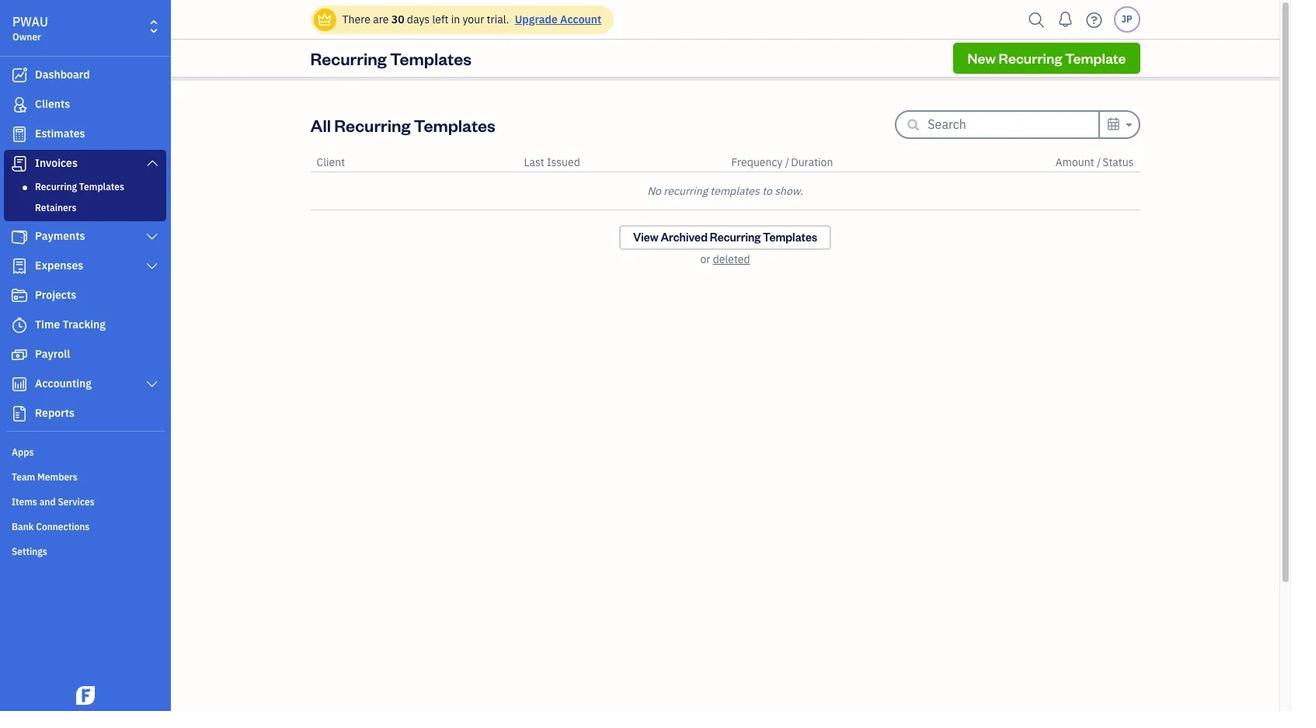 Task type: vqa. For each thing, say whether or not it's contained in the screenshot.
Issued at top
yes



Task type: locate. For each thing, give the bounding box(es) containing it.
templates
[[390, 47, 472, 69], [414, 114, 496, 136], [79, 181, 124, 193], [763, 230, 817, 245]]

jp
[[1121, 13, 1133, 25]]

bank connections link
[[4, 515, 166, 538]]

2 chevron large down image from the top
[[145, 378, 159, 391]]

0 vertical spatial recurring templates
[[310, 47, 472, 69]]

/
[[785, 155, 790, 169], [1097, 155, 1101, 169]]

expenses
[[35, 259, 83, 273]]

chevron large down image for accounting
[[145, 378, 159, 391]]

dashboard link
[[4, 61, 166, 89]]

frequency link
[[732, 155, 785, 169]]

status
[[1103, 155, 1134, 169]]

chevron large down image inside payments link
[[145, 231, 159, 243]]

services
[[58, 496, 95, 508]]

time tracking link
[[4, 312, 166, 340]]

reports
[[35, 406, 75, 420]]

amount / status
[[1056, 155, 1134, 169]]

recurring templates down "30"
[[310, 47, 472, 69]]

payments
[[35, 229, 85, 243]]

reports link
[[4, 400, 166, 428]]

1 chevron large down image from the top
[[145, 260, 159, 273]]

crown image
[[317, 11, 333, 28]]

0 vertical spatial chevron large down image
[[145, 260, 159, 273]]

money image
[[10, 347, 29, 363]]

1 vertical spatial chevron large down image
[[145, 378, 159, 391]]

chevron large down image
[[145, 157, 159, 169], [145, 231, 159, 243]]

recurring up deleted
[[710, 230, 761, 245]]

chevron large down image inside expenses link
[[145, 260, 159, 273]]

projects
[[35, 288, 76, 302]]

search image
[[1024, 8, 1049, 31]]

recurring templates up 'retainers' link
[[35, 181, 124, 193]]

chevron large down image for payments
[[145, 231, 159, 243]]

0 horizontal spatial recurring templates
[[35, 181, 124, 193]]

pwau
[[12, 14, 48, 30]]

your
[[463, 12, 484, 26]]

payroll
[[35, 347, 70, 361]]

days
[[407, 12, 430, 26]]

show.
[[775, 184, 803, 198]]

items and services
[[12, 496, 95, 508]]

0 vertical spatial chevron large down image
[[145, 157, 159, 169]]

there
[[342, 12, 371, 26]]

apps
[[12, 447, 34, 458]]

chevron large down image up recurring templates link
[[145, 157, 159, 169]]

client link
[[317, 155, 345, 169]]

all
[[310, 114, 331, 136]]

settings link
[[4, 540, 166, 563]]

recurring inside view archived recurring templates or deleted
[[710, 230, 761, 245]]

projects link
[[4, 282, 166, 310]]

deleted link
[[713, 253, 750, 267]]

clients
[[35, 97, 70, 111]]

all recurring templates
[[310, 114, 496, 136]]

tracking
[[63, 318, 106, 332]]

frequency
[[732, 155, 783, 169]]

recurring
[[310, 47, 387, 69], [999, 49, 1062, 67], [334, 114, 411, 136], [35, 181, 77, 193], [710, 230, 761, 245]]

1 / from the left
[[785, 155, 790, 169]]

2 chevron large down image from the top
[[145, 231, 159, 243]]

chevron large down image
[[145, 260, 159, 273], [145, 378, 159, 391]]

archived
[[661, 230, 708, 245]]

1 vertical spatial chevron large down image
[[145, 231, 159, 243]]

team members
[[12, 472, 78, 483]]

recurring templates
[[310, 47, 472, 69], [35, 181, 124, 193]]

1 chevron large down image from the top
[[145, 157, 159, 169]]

trial.
[[487, 12, 509, 26]]

chevron large down image up the reports link
[[145, 378, 159, 391]]

report image
[[10, 406, 29, 422]]

team
[[12, 472, 35, 483]]

duration
[[791, 155, 833, 169]]

dashboard image
[[10, 68, 29, 83]]

left
[[432, 12, 449, 26]]

retainers link
[[7, 199, 163, 218]]

main element
[[0, 0, 210, 712]]

in
[[451, 12, 460, 26]]

templates inside main element
[[79, 181, 124, 193]]

project image
[[10, 288, 29, 304]]

bank
[[12, 521, 34, 533]]

estimate image
[[10, 127, 29, 142]]

chevron large down image inside invoices link
[[145, 157, 159, 169]]

1 vertical spatial recurring templates
[[35, 181, 124, 193]]

2 / from the left
[[1097, 155, 1101, 169]]

chevron large down image down 'retainers' link
[[145, 231, 159, 243]]

recurring templates inside main element
[[35, 181, 124, 193]]

items
[[12, 496, 37, 508]]

/ left "status"
[[1097, 155, 1101, 169]]

accounting
[[35, 377, 92, 391]]

caretdown image
[[1124, 116, 1132, 134]]

/ left "duration"
[[785, 155, 790, 169]]

0 horizontal spatial /
[[785, 155, 790, 169]]

amount link
[[1056, 155, 1097, 169]]

payments link
[[4, 223, 166, 251]]

template
[[1065, 49, 1126, 67]]

chevron large down image up the projects link
[[145, 260, 159, 273]]

/ for status
[[1097, 155, 1101, 169]]

1 horizontal spatial /
[[1097, 155, 1101, 169]]

recurring up retainers
[[35, 181, 77, 193]]

status link
[[1103, 155, 1134, 169]]

recurring right all
[[334, 114, 411, 136]]



Task type: describe. For each thing, give the bounding box(es) containing it.
payroll link
[[4, 341, 166, 369]]

timer image
[[10, 318, 29, 333]]

client image
[[10, 97, 29, 113]]

team members link
[[4, 465, 166, 489]]

expenses link
[[4, 253, 166, 280]]

invoice image
[[10, 156, 29, 172]]

there are 30 days left in your trial. upgrade account
[[342, 12, 602, 26]]

view
[[633, 230, 659, 245]]

no recurring templates to show.
[[647, 184, 803, 198]]

go to help image
[[1082, 8, 1107, 31]]

accounting link
[[4, 371, 166, 399]]

jp button
[[1114, 6, 1140, 33]]

dashboard
[[35, 68, 90, 82]]

new recurring template
[[968, 49, 1126, 67]]

freshbooks image
[[73, 687, 98, 705]]

deleted
[[713, 253, 750, 267]]

pwau owner
[[12, 14, 48, 43]]

chevron large down image for expenses
[[145, 260, 159, 273]]

recurring down 'there' at the top left of page
[[310, 47, 387, 69]]

recurring templates link
[[7, 178, 163, 197]]

calendar image
[[1107, 115, 1121, 134]]

or
[[700, 253, 710, 267]]

issued
[[547, 155, 580, 169]]

estimates link
[[4, 120, 166, 148]]

retainers
[[35, 202, 76, 214]]

amount
[[1056, 155, 1094, 169]]

notifications image
[[1053, 4, 1078, 35]]

invoices link
[[4, 150, 166, 178]]

recurring inside main element
[[35, 181, 77, 193]]

bank connections
[[12, 521, 90, 533]]

recurring down search icon
[[999, 49, 1062, 67]]

members
[[37, 472, 78, 483]]

to
[[762, 184, 772, 198]]

are
[[373, 12, 389, 26]]

expense image
[[10, 259, 29, 274]]

client
[[317, 155, 345, 169]]

new
[[968, 49, 996, 67]]

estimates
[[35, 127, 85, 141]]

30
[[391, 12, 404, 26]]

1 horizontal spatial recurring templates
[[310, 47, 472, 69]]

last issued
[[524, 155, 580, 169]]

time
[[35, 318, 60, 332]]

recurring
[[664, 184, 708, 198]]

frequency / duration
[[732, 155, 833, 169]]

chart image
[[10, 377, 29, 392]]

Search text field
[[928, 112, 1099, 137]]

duration link
[[791, 155, 833, 169]]

view archived recurring templates link
[[619, 225, 831, 250]]

clients link
[[4, 91, 166, 119]]

no
[[647, 184, 661, 198]]

templates
[[710, 184, 760, 198]]

/ for duration
[[785, 155, 790, 169]]

chevron large down image for invoices
[[145, 157, 159, 169]]

apps link
[[4, 441, 166, 464]]

time tracking
[[35, 318, 106, 332]]

view archived recurring templates or deleted
[[633, 230, 817, 267]]

invoices
[[35, 156, 78, 170]]

payment image
[[10, 229, 29, 245]]

last issued link
[[524, 155, 580, 169]]

upgrade
[[515, 12, 558, 26]]

last
[[524, 155, 544, 169]]

owner
[[12, 31, 41, 43]]

templates inside view archived recurring templates or deleted
[[763, 230, 817, 245]]

account
[[560, 12, 602, 26]]

upgrade account link
[[512, 12, 602, 26]]

connections
[[36, 521, 90, 533]]

items and services link
[[4, 490, 166, 514]]

new recurring template link
[[954, 43, 1140, 74]]

and
[[39, 496, 56, 508]]

settings
[[12, 546, 47, 558]]



